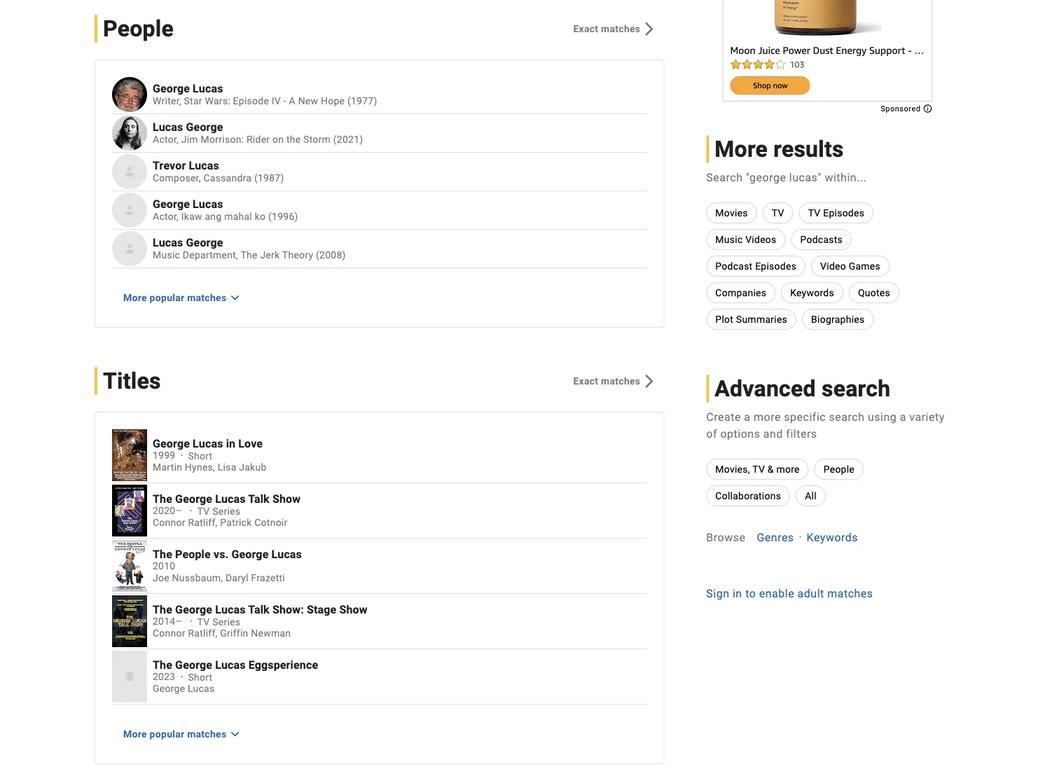 Task type: locate. For each thing, give the bounding box(es) containing it.
2 inline image from the top
[[124, 243, 135, 254]]

0 vertical spatial actor,
[[153, 134, 179, 145]]

1 vertical spatial actor,
[[153, 211, 179, 222]]

music down movies button
[[716, 234, 743, 245]]

movies,
[[716, 464, 751, 475]]

1 vertical spatial ratliff,
[[188, 628, 218, 640]]

0 vertical spatial exact
[[574, 23, 599, 34]]

ikaw
[[181, 211, 202, 222]]

sponsored
[[881, 104, 924, 113]]

1 vertical spatial exact
[[574, 375, 599, 387]]

talk for show:
[[248, 603, 270, 617]]

more popular matches button down department,
[[112, 285, 251, 311]]

series up the connor ratliff, patrick cotnoir
[[213, 506, 241, 517]]

1 ratliff, from the top
[[188, 518, 218, 529]]

2 actor, from the top
[[153, 211, 179, 222]]

1 vertical spatial short
[[188, 672, 213, 683]]

a right using
[[900, 410, 907, 424]]

the for the people vs. george lucas 2010 joe nussbaum, daryl frazetti
[[153, 548, 172, 561]]

popular down george lucas
[[150, 729, 185, 740]]

keywords button down all button
[[807, 529, 859, 546]]

in left love at the bottom left of the page
[[226, 437, 236, 450]]

tv up podcasts
[[809, 207, 821, 219]]

0 vertical spatial more popular matches button
[[112, 285, 251, 311]]

0 vertical spatial exact matches
[[574, 23, 641, 34]]

george up martin
[[153, 437, 190, 450]]

connor for the george lucas talk show: stage show
[[153, 628, 186, 640]]

create a more specific search using a variety of options and filters
[[707, 410, 945, 441]]

actor, for george lucas
[[153, 211, 179, 222]]

2 popular from the top
[[150, 729, 185, 740]]

1 horizontal spatial a
[[900, 410, 907, 424]]

george down star
[[186, 121, 223, 134]]

1 vertical spatial series
[[213, 616, 241, 628]]

2 connor from the top
[[153, 628, 186, 640]]

arrow right image
[[641, 20, 658, 37], [641, 373, 658, 390]]

the up joe
[[153, 548, 172, 561]]

2 a from the left
[[900, 410, 907, 424]]

a up options
[[745, 410, 751, 424]]

george lucas button
[[153, 82, 647, 95], [153, 198, 647, 211]]

summaries
[[737, 314, 788, 325]]

george up daryl
[[232, 548, 269, 561]]

music left department,
[[153, 249, 180, 261]]

popular for people
[[150, 292, 185, 304]]

department,
[[183, 249, 238, 261]]

the george lucas talk show
[[153, 493, 301, 506]]

people inside people "button"
[[824, 464, 855, 475]]

keywords down all button
[[807, 531, 859, 544]]

actor, left ikaw
[[153, 211, 179, 222]]

popular down department,
[[150, 292, 185, 304]]

keywords down video
[[791, 287, 835, 299]]

nussbaum,
[[172, 573, 223, 584]]

lucas left mahal
[[193, 198, 223, 211]]

0 vertical spatial series
[[213, 506, 241, 517]]

martin hynes, lisa jakub
[[153, 462, 267, 474]]

0 vertical spatial lucas george button
[[153, 121, 647, 134]]

video games
[[821, 260, 881, 272]]

george down composer,
[[153, 198, 190, 211]]

1 vertical spatial keywords
[[807, 531, 859, 544]]

lucas george button for lucas george actor, jim morrison: rider on the storm (2021)
[[153, 121, 647, 134]]

0 vertical spatial exact matches button
[[562, 16, 665, 41]]

more popular matches button down george lucas
[[112, 722, 251, 747]]

browse
[[707, 531, 746, 544]]

all button
[[796, 486, 826, 507]]

people up all button
[[824, 464, 855, 475]]

music inside 'button'
[[716, 234, 743, 245]]

tv up the connor ratliff, patrick cotnoir
[[197, 506, 210, 517]]

lucas down writer,
[[153, 121, 183, 134]]

episodes down videos
[[756, 260, 797, 272]]

the inside the people vs. george lucas 2010 joe nussbaum, daryl frazetti
[[153, 548, 172, 561]]

1 vertical spatial popular
[[150, 729, 185, 740]]

keywords button down video
[[782, 282, 844, 304]]

inline image down inline icon
[[124, 243, 135, 254]]

0 vertical spatial expand more image
[[227, 289, 244, 306]]

theory
[[282, 249, 314, 261]]

2 exact from the top
[[574, 375, 599, 387]]

1 horizontal spatial episodes
[[824, 207, 865, 219]]

2 exact matches button from the top
[[562, 369, 665, 394]]

newman
[[251, 628, 291, 640]]

0 vertical spatial ratliff,
[[188, 518, 218, 529]]

lucas down "griffin"
[[215, 659, 246, 672]]

the
[[287, 134, 301, 145]]

the left jerk
[[241, 249, 258, 261]]

inline image
[[124, 166, 135, 177], [124, 243, 135, 254]]

the george lucas talk show (2020) image
[[112, 485, 147, 537]]

in
[[226, 437, 236, 450], [733, 587, 743, 600]]

podcasts
[[801, 234, 843, 245]]

1 horizontal spatial music
[[716, 234, 743, 245]]

0 horizontal spatial music
[[153, 249, 180, 261]]

1 arrow right image from the top
[[641, 20, 658, 37]]

hynes,
[[185, 462, 215, 474]]

0 vertical spatial in
[[226, 437, 236, 450]]

1 vertical spatial connor
[[153, 628, 186, 640]]

show right stage
[[340, 603, 368, 617]]

1 connor from the top
[[153, 518, 186, 529]]

genres
[[757, 531, 795, 544]]

search left using
[[830, 410, 865, 424]]

lucas inside george lucas writer, star wars: episode iv - a new hope (1977)
[[193, 82, 223, 95]]

expand more image
[[227, 289, 244, 306], [227, 726, 244, 743]]

2 series from the top
[[213, 616, 241, 628]]

the inside lucas george music department, the jerk theory (2008)
[[241, 249, 258, 261]]

2 tv series from the top
[[197, 616, 241, 628]]

short
[[188, 450, 213, 462], [188, 672, 213, 683]]

2 short from the top
[[188, 672, 213, 683]]

talk up cotnoir
[[248, 493, 270, 506]]

1 vertical spatial talk
[[248, 603, 270, 617]]

titles
[[103, 368, 161, 394]]

iv
[[272, 95, 281, 107]]

lucas up "griffin"
[[215, 603, 246, 617]]

search up using
[[822, 376, 891, 402]]

actor, inside george lucas actor, ikaw ang mahal ko (1996)
[[153, 211, 179, 222]]

george inside george lucas actor, ikaw ang mahal ko (1996)
[[153, 198, 190, 211]]

trevor lucas button
[[153, 159, 647, 172]]

1 vertical spatial exact matches button
[[562, 369, 665, 394]]

tv series up connor ratliff, griffin newman
[[197, 616, 241, 628]]

1 vertical spatial exact matches
[[574, 375, 641, 387]]

2 horizontal spatial people
[[824, 464, 855, 475]]

1 vertical spatial more
[[123, 292, 147, 304]]

filters
[[787, 427, 818, 441]]

2 george lucas button from the top
[[153, 198, 647, 211]]

2 more popular matches button from the top
[[112, 722, 251, 747]]

talk
[[248, 493, 270, 506], [248, 603, 270, 617]]

the up george lucas
[[153, 659, 172, 672]]

episodes inside button
[[756, 260, 797, 272]]

tv
[[772, 207, 785, 219], [809, 207, 821, 219], [753, 464, 765, 475], [197, 506, 210, 517], [197, 616, 210, 628]]

0 vertical spatial keywords button
[[782, 282, 844, 304]]

0 horizontal spatial people
[[103, 15, 174, 42]]

eggsperience
[[249, 659, 318, 672]]

specific
[[785, 410, 827, 424]]

lucas down the george lucas eggsperience
[[188, 684, 215, 695]]

ratliff,
[[188, 518, 218, 529], [188, 628, 218, 640]]

more right &
[[777, 464, 800, 475]]

2 vertical spatial more
[[123, 729, 147, 740]]

the down joe
[[153, 603, 172, 617]]

0 vertical spatial inline image
[[124, 166, 135, 177]]

more popular matches down department,
[[123, 292, 227, 304]]

1 vertical spatial arrow right image
[[641, 373, 658, 390]]

1 vertical spatial episodes
[[756, 260, 797, 272]]

the down martin
[[153, 493, 172, 506]]

episodes inside button
[[824, 207, 865, 219]]

1 vertical spatial search
[[830, 410, 865, 424]]

1 inline image from the top
[[124, 166, 135, 177]]

short for george
[[188, 672, 213, 683]]

1 horizontal spatial show
[[340, 603, 368, 617]]

sign
[[707, 587, 730, 600]]

2 expand more image from the top
[[227, 726, 244, 743]]

more results
[[715, 136, 844, 162]]

expand more image down department,
[[227, 289, 244, 306]]

storm
[[304, 134, 331, 145]]

0 vertical spatial popular
[[150, 292, 185, 304]]

lisa jakub, martin hynes, and jeff wiens in george lucas in love (1999) image
[[112, 430, 147, 482]]

1 horizontal spatial people
[[175, 548, 211, 561]]

0 vertical spatial more popular matches
[[123, 292, 227, 304]]

2 ratliff, from the top
[[188, 628, 218, 640]]

2 talk from the top
[[248, 603, 270, 617]]

more popular matches button
[[112, 285, 251, 311], [112, 722, 251, 747]]

1 a from the left
[[745, 410, 751, 424]]

music inside lucas george music department, the jerk theory (2008)
[[153, 249, 180, 261]]

the for the george lucas eggsperience
[[153, 659, 172, 672]]

lucas inside the people vs. george lucas 2010 joe nussbaum, daryl frazetti
[[272, 548, 302, 561]]

1 exact matches from the top
[[574, 23, 641, 34]]

people button
[[815, 459, 864, 480]]

music
[[716, 234, 743, 245], [153, 249, 180, 261]]

inline image down 'lucas george' image
[[124, 166, 135, 177]]

2 vertical spatial people
[[175, 548, 211, 561]]

0 vertical spatial george lucas button
[[153, 82, 647, 95]]

cotnoir
[[255, 518, 288, 529]]

1 more popular matches button from the top
[[112, 285, 251, 311]]

episodes for tv episodes
[[824, 207, 865, 219]]

0 horizontal spatial a
[[745, 410, 751, 424]]

(2008)
[[316, 249, 346, 261]]

short up george lucas
[[188, 672, 213, 683]]

1 horizontal spatial in
[[733, 587, 743, 600]]

2 lucas george button from the top
[[153, 236, 647, 250]]

hope
[[321, 95, 345, 107]]

expand more image for people
[[227, 289, 244, 306]]

1 exact from the top
[[574, 23, 599, 34]]

exact matches button
[[562, 16, 665, 41], [562, 369, 665, 394]]

1 vertical spatial people
[[824, 464, 855, 475]]

advanced search
[[715, 376, 891, 402]]

talk up newman
[[248, 603, 270, 617]]

new
[[298, 95, 318, 107]]

expand more image down the george lucas eggsperience
[[227, 726, 244, 743]]

plot summaries
[[716, 314, 788, 325]]

1 vertical spatial more popular matches button
[[112, 722, 251, 747]]

tv series up the connor ratliff, patrick cotnoir
[[197, 506, 241, 517]]

lucas down ikaw
[[153, 236, 183, 250]]

1 popular from the top
[[150, 292, 185, 304]]

george inside lucas george music department, the jerk theory (2008)
[[186, 236, 223, 250]]

1 vertical spatial george lucas button
[[153, 198, 647, 211]]

1 vertical spatial more
[[777, 464, 800, 475]]

episodes up podcasts
[[824, 207, 865, 219]]

1 vertical spatial tv series
[[197, 616, 241, 628]]

a
[[289, 95, 296, 107]]

george inside the people vs. george lucas 2010 joe nussbaum, daryl frazetti
[[232, 548, 269, 561]]

0 vertical spatial connor
[[153, 518, 186, 529]]

0 vertical spatial people
[[103, 15, 174, 42]]

short up hynes,
[[188, 450, 213, 462]]

inline image
[[124, 205, 135, 216]]

george inside the "lucas george actor, jim morrison: rider on the storm (2021)"
[[186, 121, 223, 134]]

lucas down 'jim'
[[189, 159, 219, 172]]

connor down 2020– at the left bottom
[[153, 518, 186, 529]]

more up and
[[754, 410, 781, 424]]

connor
[[153, 518, 186, 529], [153, 628, 186, 640]]

more inside create a more specific search using a variety of options and filters
[[754, 410, 781, 424]]

movies, tv & more button
[[707, 459, 809, 480]]

0 horizontal spatial in
[[226, 437, 236, 450]]

2014–
[[153, 616, 185, 628]]

0 vertical spatial talk
[[248, 493, 270, 506]]

jim
[[181, 134, 198, 145]]

actor, inside the "lucas george actor, jim morrison: rider on the storm (2021)"
[[153, 134, 179, 145]]

1 tv series from the top
[[197, 506, 241, 517]]

1 more popular matches from the top
[[123, 292, 227, 304]]

episodes
[[824, 207, 865, 219], [756, 260, 797, 272]]

1 george lucas button from the top
[[153, 82, 647, 95]]

more for people
[[123, 292, 147, 304]]

more popular matches for people
[[123, 292, 227, 304]]

0 vertical spatial show
[[273, 493, 301, 506]]

2 arrow right image from the top
[[641, 373, 658, 390]]

lucas george button for lucas george music department, the jerk theory (2008)
[[153, 236, 647, 250]]

1 vertical spatial expand more image
[[227, 726, 244, 743]]

tv left &
[[753, 464, 765, 475]]

george down ang
[[186, 236, 223, 250]]

movie image
[[124, 672, 135, 683]]

2 exact matches from the top
[[574, 375, 641, 387]]

expand more image for titles
[[227, 726, 244, 743]]

lisa
[[218, 462, 237, 474]]

ratliff, left patrick
[[188, 518, 218, 529]]

2 more popular matches from the top
[[123, 729, 227, 740]]

the george lucas talk show: stage show
[[153, 603, 368, 617]]

1 vertical spatial more popular matches
[[123, 729, 227, 740]]

daryl
[[226, 573, 249, 584]]

0 vertical spatial arrow right image
[[641, 20, 658, 37]]

popular for titles
[[150, 729, 185, 740]]

martin
[[153, 462, 182, 474]]

0 horizontal spatial episodes
[[756, 260, 797, 272]]

0 vertical spatial more
[[754, 410, 781, 424]]

1 vertical spatial in
[[733, 587, 743, 600]]

1 vertical spatial inline image
[[124, 243, 135, 254]]

more inside button
[[777, 464, 800, 475]]

1 lucas george button from the top
[[153, 121, 647, 134]]

george right george lucas image
[[153, 82, 190, 95]]

joe
[[153, 573, 170, 584]]

more popular matches down george lucas
[[123, 729, 227, 740]]

0 vertical spatial music
[[716, 234, 743, 245]]

0 vertical spatial short
[[188, 450, 213, 462]]

the george lucas talk show: stage show (2014) image
[[112, 596, 147, 648]]

1 short from the top
[[188, 450, 213, 462]]

keywords button
[[782, 282, 844, 304], [807, 529, 859, 546]]

podcast episodes button
[[707, 256, 806, 277]]

people up nussbaum,
[[175, 548, 211, 561]]

connor down 2014–
[[153, 628, 186, 640]]

lucas right writer,
[[193, 82, 223, 95]]

cassandra
[[204, 172, 252, 184]]

show
[[273, 493, 301, 506], [340, 603, 368, 617]]

1 vertical spatial lucas george button
[[153, 236, 647, 250]]

exact for titles
[[574, 375, 599, 387]]

writer,
[[153, 95, 181, 107]]

1 talk from the top
[[248, 493, 270, 506]]

collaborations button
[[707, 486, 791, 507]]

1 actor, from the top
[[153, 134, 179, 145]]

trevor lucas composer, cassandra (1987)
[[153, 159, 284, 184]]

1 expand more image from the top
[[227, 289, 244, 306]]

show up cotnoir
[[273, 493, 301, 506]]

series up connor ratliff, griffin newman
[[213, 616, 241, 628]]

griffin
[[220, 628, 249, 640]]

george lucas button for george lucas actor, ikaw ang mahal ko (1996)
[[153, 198, 647, 211]]

arrow right image for people
[[641, 20, 658, 37]]

1 series from the top
[[213, 506, 241, 517]]

people up george lucas image
[[103, 15, 174, 42]]

0 vertical spatial tv series
[[197, 506, 241, 517]]

ratliff, left "griffin"
[[188, 628, 218, 640]]

george lucas in love
[[153, 437, 263, 450]]

lucas up frazetti
[[272, 548, 302, 561]]

keywords
[[791, 287, 835, 299], [807, 531, 859, 544]]

search inside create a more specific search using a variety of options and filters
[[830, 410, 865, 424]]

1 exact matches button from the top
[[562, 16, 665, 41]]

inline image for trevor lucas
[[124, 166, 135, 177]]

1 vertical spatial music
[[153, 249, 180, 261]]

0 vertical spatial episodes
[[824, 207, 865, 219]]

jakub
[[239, 462, 267, 474]]

actor, left 'jim'
[[153, 134, 179, 145]]

actor,
[[153, 134, 179, 145], [153, 211, 179, 222]]

in left to
[[733, 587, 743, 600]]



Task type: describe. For each thing, give the bounding box(es) containing it.
actor, for lucas george
[[153, 134, 179, 145]]

vs.
[[214, 548, 229, 561]]

the people vs. george lucas (2010) image
[[112, 540, 147, 592]]

1 vertical spatial show
[[340, 603, 368, 617]]

movies
[[716, 207, 748, 219]]

more popular matches button for titles
[[112, 722, 251, 747]]

sign in to enable adult matches button
[[707, 585, 874, 602]]

using
[[868, 410, 897, 424]]

music videos
[[716, 234, 777, 245]]

search "george lucas" within...
[[707, 171, 867, 184]]

tv up videos
[[772, 207, 785, 219]]

on
[[273, 134, 284, 145]]

options
[[721, 427, 761, 441]]

0 vertical spatial search
[[822, 376, 891, 402]]

trevor
[[153, 159, 186, 172]]

biographies button
[[803, 309, 874, 330]]

george inside george lucas writer, star wars: episode iv - a new hope (1977)
[[153, 82, 190, 95]]

exact matches button for titles
[[562, 369, 665, 394]]

tv up connor ratliff, griffin newman
[[197, 616, 210, 628]]

ratliff, for the george lucas talk show: stage show
[[188, 628, 218, 640]]

(1996)
[[268, 211, 298, 222]]

more popular matches for titles
[[123, 729, 227, 740]]

talk for show
[[248, 493, 270, 506]]

within...
[[825, 171, 867, 184]]

george lucas button for george lucas writer, star wars: episode iv - a new hope (1977)
[[153, 82, 647, 95]]

sponsored content section
[[723, 0, 933, 113]]

podcasts button
[[792, 229, 852, 250]]

sign in to enable adult matches
[[707, 587, 874, 600]]

tv episodes
[[809, 207, 865, 219]]

lucas george image
[[112, 116, 147, 151]]

video
[[821, 260, 847, 272]]

0 vertical spatial more
[[715, 136, 768, 162]]

video games button
[[812, 256, 890, 277]]

episodes for podcast episodes
[[756, 260, 797, 272]]

tv button
[[763, 203, 794, 224]]

1 vertical spatial keywords button
[[807, 529, 859, 546]]

the for the george lucas talk show
[[153, 493, 172, 506]]

lucas up martin hynes, lisa jakub
[[193, 437, 223, 450]]

inline image for lucas george
[[124, 243, 135, 254]]

2010
[[153, 561, 176, 573]]

lucas george actor, jim morrison: rider on the storm (2021)
[[153, 121, 363, 145]]

in inside button
[[733, 587, 743, 600]]

connor for the george lucas talk show
[[153, 518, 186, 529]]

exact for people
[[574, 23, 599, 34]]

lucas inside george lucas actor, ikaw ang mahal ko (1996)
[[193, 198, 223, 211]]

games
[[849, 260, 881, 272]]

adult
[[798, 587, 825, 600]]

tv series for show
[[197, 506, 241, 517]]

0 vertical spatial keywords
[[791, 287, 835, 299]]

all
[[805, 490, 817, 502]]

george lucas in love button
[[153, 437, 647, 450]]

arrow right image for titles
[[641, 373, 658, 390]]

movies, tv & more
[[716, 464, 800, 475]]

(2021)
[[333, 134, 363, 145]]

lucas up patrick
[[215, 493, 246, 506]]

more popular matches button for people
[[112, 285, 251, 311]]

music videos button
[[707, 229, 786, 250]]

jerk
[[260, 249, 280, 261]]

short for lucas
[[188, 450, 213, 462]]

wars:
[[205, 95, 231, 107]]

george lucas actor, ikaw ang mahal ko (1996)
[[153, 198, 298, 222]]

"george
[[746, 171, 787, 184]]

quotes button
[[850, 282, 900, 304]]

to
[[746, 587, 757, 600]]

videos
[[746, 234, 777, 245]]

lucas george music department, the jerk theory (2008)
[[153, 236, 346, 261]]

of
[[707, 427, 718, 441]]

quotes
[[859, 287, 891, 299]]

show:
[[273, 603, 304, 617]]

frazetti
[[251, 573, 285, 584]]

exact matches for people
[[574, 23, 641, 34]]

the people vs. george lucas button
[[153, 548, 647, 561]]

stage
[[307, 603, 337, 617]]

george up george lucas
[[175, 659, 212, 672]]

series for show:
[[213, 616, 241, 628]]

george down nussbaum,
[[175, 603, 212, 617]]

george lucas
[[153, 684, 215, 695]]

george lucas image
[[112, 77, 147, 112]]

advanced
[[715, 376, 816, 402]]

variety
[[910, 410, 945, 424]]

the people vs. george lucas 2010 joe nussbaum, daryl frazetti
[[153, 548, 302, 584]]

lucas inside lucas george music department, the jerk theory (2008)
[[153, 236, 183, 250]]

collaborations
[[716, 490, 782, 502]]

mahal
[[224, 211, 252, 222]]

companies
[[716, 287, 767, 299]]

0 horizontal spatial show
[[273, 493, 301, 506]]

search
[[707, 171, 743, 184]]

star
[[184, 95, 202, 107]]

the george lucas eggsperience button
[[153, 659, 647, 672]]

george lucas writer, star wars: episode iv - a new hope (1977)
[[153, 82, 378, 107]]

tv series for show:
[[197, 616, 241, 628]]

patrick
[[220, 518, 252, 529]]

and
[[764, 427, 784, 441]]

exact matches for titles
[[574, 375, 641, 387]]

episode
[[233, 95, 269, 107]]

people inside the people vs. george lucas 2010 joe nussbaum, daryl frazetti
[[175, 548, 211, 561]]

exact matches button for people
[[562, 16, 665, 41]]

love
[[239, 437, 263, 450]]

series for show
[[213, 506, 241, 517]]

rider
[[247, 134, 270, 145]]

ratliff, for the george lucas talk show
[[188, 518, 218, 529]]

morrison:
[[201, 134, 244, 145]]

more for titles
[[123, 729, 147, 740]]

the george lucas talk show button
[[153, 493, 647, 506]]

genres button
[[757, 529, 795, 546]]

companies button
[[707, 282, 776, 304]]

lucas inside trevor lucas composer, cassandra (1987)
[[189, 159, 219, 172]]

tv episodes button
[[800, 203, 874, 224]]

lucas inside the "lucas george actor, jim morrison: rider on the storm (2021)"
[[153, 121, 183, 134]]

george down 2023
[[153, 684, 185, 695]]

ko
[[255, 211, 266, 222]]

connor ratliff, patrick cotnoir
[[153, 518, 288, 529]]

biographies
[[812, 314, 865, 325]]

the for the george lucas talk show: stage show
[[153, 603, 172, 617]]

enable
[[760, 587, 795, 600]]

results
[[774, 136, 844, 162]]

(1977)
[[348, 95, 378, 107]]

composer,
[[153, 172, 201, 184]]

plot summaries button
[[707, 309, 797, 330]]

movies button
[[707, 203, 758, 224]]

plot
[[716, 314, 734, 325]]

george down hynes,
[[175, 493, 212, 506]]

2023
[[153, 672, 176, 683]]



Task type: vqa. For each thing, say whether or not it's contained in the screenshot.
Most Popular TV Shows chevron right inline icon
no



